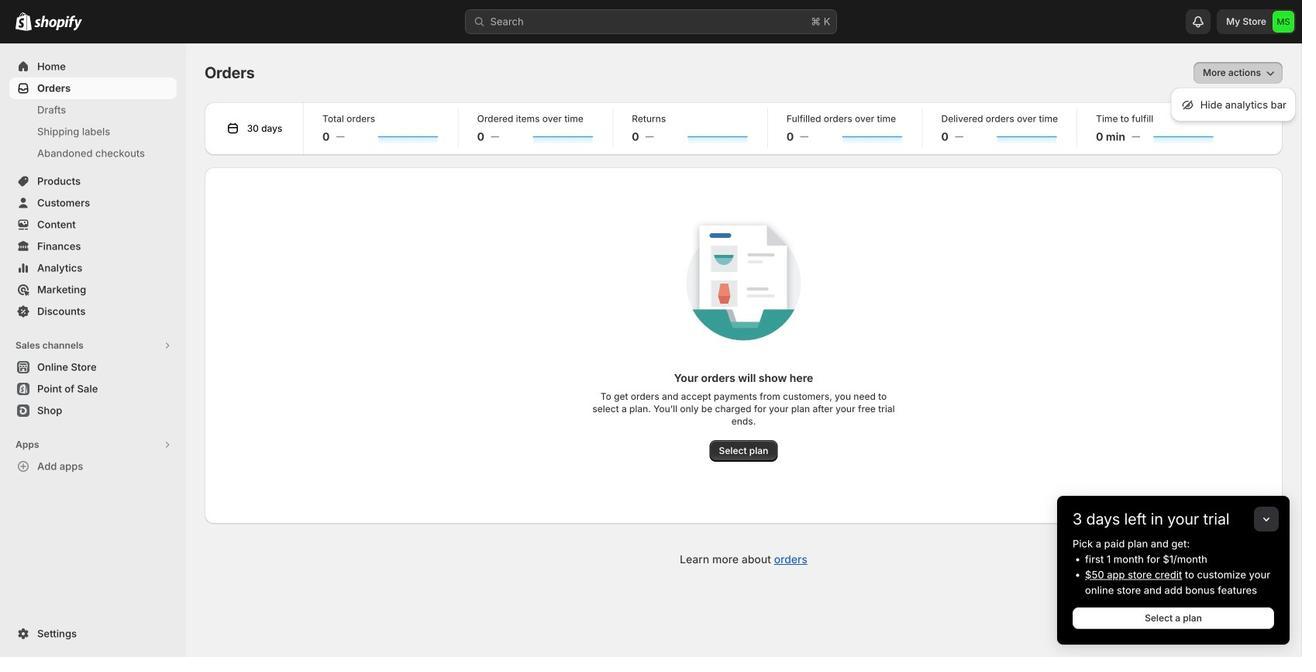 Task type: vqa. For each thing, say whether or not it's contained in the screenshot.
mark add sharing details as done icon
no



Task type: describe. For each thing, give the bounding box(es) containing it.
1 horizontal spatial shopify image
[[34, 15, 82, 31]]

my store image
[[1273, 11, 1295, 33]]



Task type: locate. For each thing, give the bounding box(es) containing it.
shopify image
[[16, 12, 32, 31], [34, 15, 82, 31]]

0 horizontal spatial shopify image
[[16, 12, 32, 31]]



